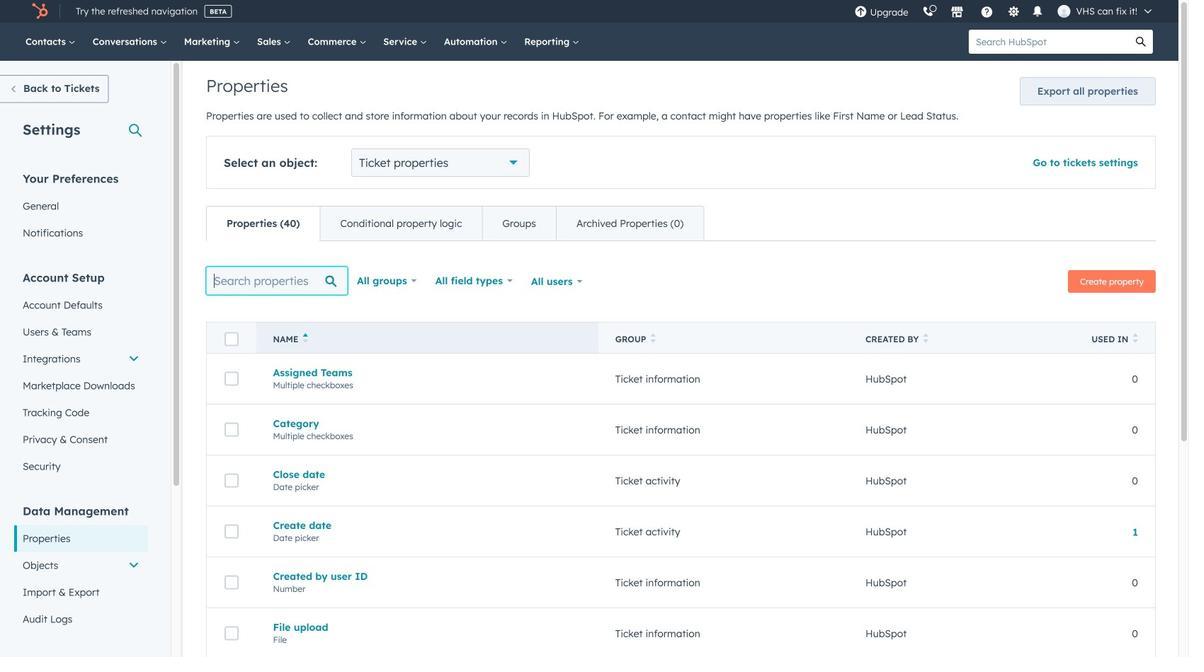 Task type: describe. For each thing, give the bounding box(es) containing it.
1 press to sort. element from the left
[[651, 334, 656, 346]]

your preferences element
[[14, 171, 148, 247]]

3 press to sort. element from the left
[[1133, 334, 1138, 346]]

ascending sort. press to sort descending. image
[[303, 334, 308, 343]]

terry turtle image
[[1058, 5, 1070, 18]]

data management element
[[14, 504, 148, 633]]

2 press to sort. element from the left
[[923, 334, 928, 346]]

marketplaces image
[[951, 6, 964, 19]]

Search HubSpot search field
[[969, 30, 1129, 54]]



Task type: vqa. For each thing, say whether or not it's contained in the screenshot.
Conversations link on the left top of the page
no



Task type: locate. For each thing, give the bounding box(es) containing it.
press to sort. image
[[923, 334, 928, 343]]

0 horizontal spatial press to sort. image
[[651, 334, 656, 343]]

press to sort. image
[[651, 334, 656, 343], [1133, 334, 1138, 343]]

press to sort. element
[[651, 334, 656, 346], [923, 334, 928, 346], [1133, 334, 1138, 346]]

1 horizontal spatial press to sort. image
[[1133, 334, 1138, 343]]

press to sort. image for first "press to sort." "element" from right
[[1133, 334, 1138, 343]]

2 horizontal spatial press to sort. element
[[1133, 334, 1138, 346]]

2 press to sort. image from the left
[[1133, 334, 1138, 343]]

menu
[[847, 0, 1161, 23]]

tab list
[[206, 206, 704, 241]]

1 horizontal spatial press to sort. element
[[923, 334, 928, 346]]

Search search field
[[206, 267, 348, 295]]

1 press to sort. image from the left
[[651, 334, 656, 343]]

tab panel
[[206, 241, 1156, 658]]

ascending sort. press to sort descending. element
[[303, 334, 308, 346]]

press to sort. image for first "press to sort." "element"
[[651, 334, 656, 343]]

0 horizontal spatial press to sort. element
[[651, 334, 656, 346]]

account setup element
[[14, 270, 148, 481]]



